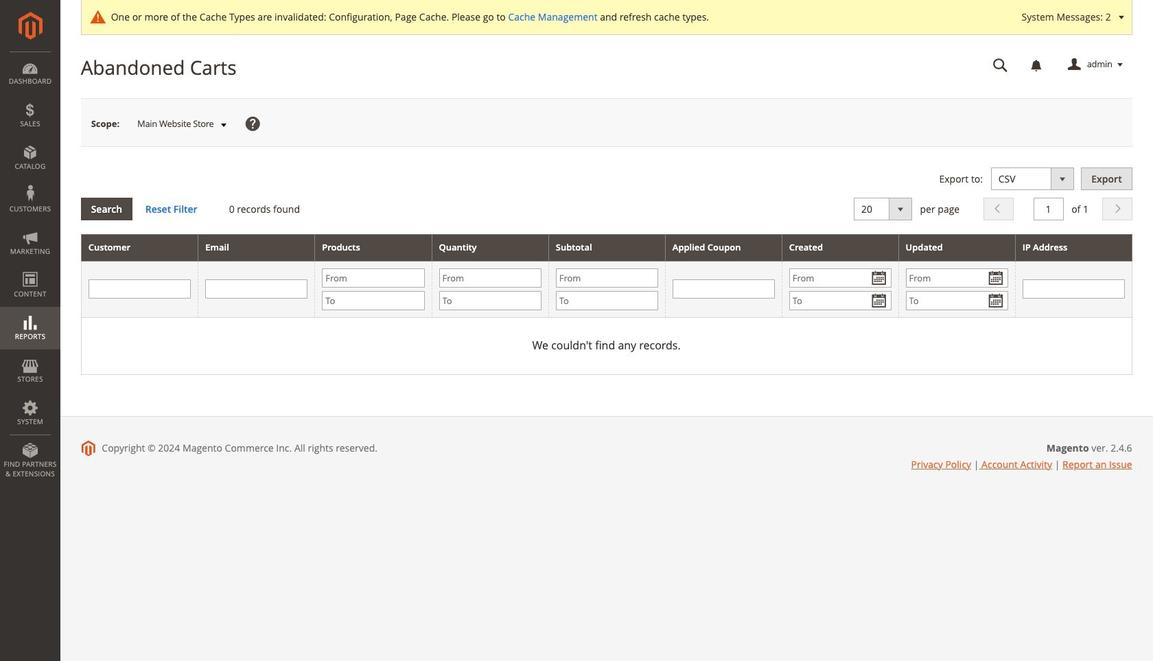 Task type: describe. For each thing, give the bounding box(es) containing it.
magento admin panel image
[[18, 12, 42, 40]]

from text field for 1st to text box from the left
[[439, 268, 541, 288]]

2 to text field from the left
[[789, 291, 891, 310]]

2 to text field from the left
[[556, 291, 658, 310]]

3 to text field from the left
[[906, 291, 1008, 310]]



Task type: locate. For each thing, give the bounding box(es) containing it.
To text field
[[439, 291, 541, 310], [789, 291, 891, 310]]

from text field for 1st to text field from the right
[[906, 268, 1008, 288]]

1 horizontal spatial to text field
[[789, 291, 891, 310]]

2 horizontal spatial to text field
[[906, 291, 1008, 310]]

1 to text field from the left
[[322, 291, 425, 310]]

2 from text field from the left
[[439, 268, 541, 288]]

From text field
[[556, 268, 658, 288], [906, 268, 1008, 288]]

1 horizontal spatial from text field
[[439, 268, 541, 288]]

2 horizontal spatial from text field
[[789, 268, 891, 288]]

To text field
[[322, 291, 425, 310], [556, 291, 658, 310], [906, 291, 1008, 310]]

None text field
[[88, 280, 191, 299], [205, 280, 308, 299], [1023, 280, 1125, 299], [88, 280, 191, 299], [205, 280, 308, 299], [1023, 280, 1125, 299]]

menu bar
[[0, 51, 60, 485]]

1 from text field from the left
[[322, 268, 425, 288]]

0 horizontal spatial from text field
[[556, 268, 658, 288]]

1 from text field from the left
[[556, 268, 658, 288]]

1 to text field from the left
[[439, 291, 541, 310]]

from text field for first to text field from the left
[[322, 268, 425, 288]]

3 from text field from the left
[[789, 268, 891, 288]]

None text field
[[983, 53, 1018, 77], [1033, 198, 1064, 220], [673, 280, 775, 299], [983, 53, 1018, 77], [1033, 198, 1064, 220], [673, 280, 775, 299]]

1 horizontal spatial from text field
[[906, 268, 1008, 288]]

2 from text field from the left
[[906, 268, 1008, 288]]

0 horizontal spatial to text field
[[439, 291, 541, 310]]

from text field for 2nd to text field from left
[[556, 268, 658, 288]]

0 horizontal spatial from text field
[[322, 268, 425, 288]]

From text field
[[322, 268, 425, 288], [439, 268, 541, 288], [789, 268, 891, 288]]

from text field for 2nd to text box from left
[[789, 268, 891, 288]]

1 horizontal spatial to text field
[[556, 291, 658, 310]]

0 horizontal spatial to text field
[[322, 291, 425, 310]]



